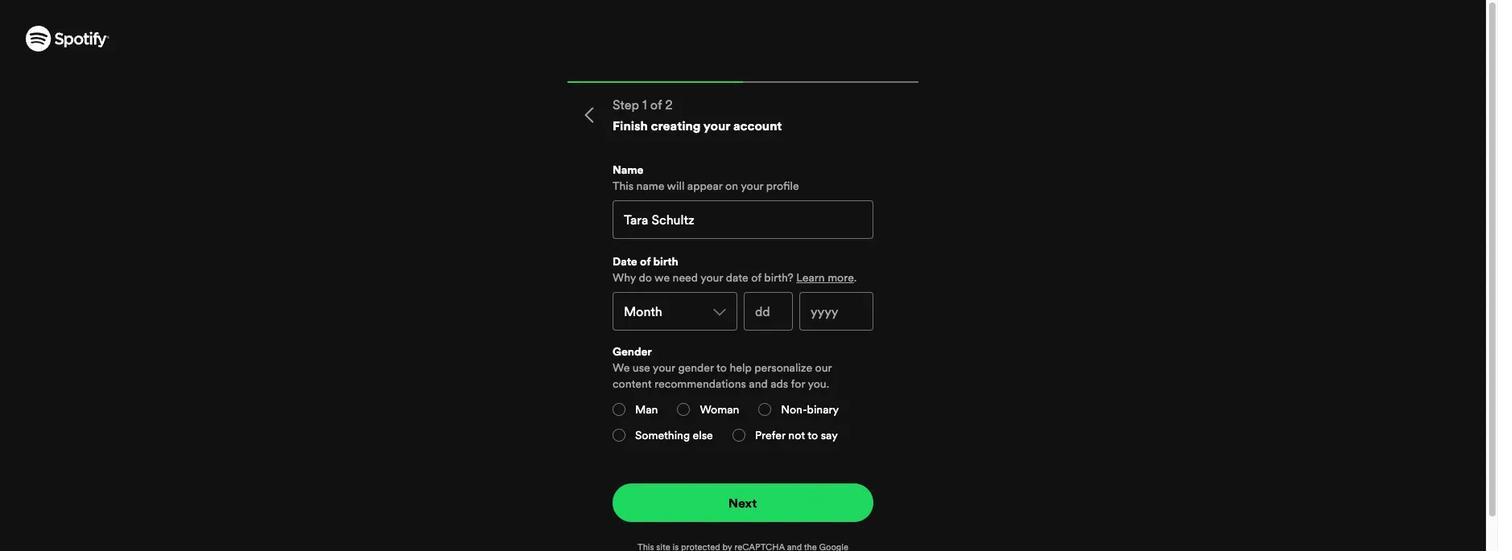 Task type: describe. For each thing, give the bounding box(es) containing it.
else
[[693, 427, 713, 444]]

prefer not to say
[[755, 427, 838, 444]]

birth?
[[764, 270, 794, 286]]

need
[[673, 270, 698, 286]]

finish
[[613, 117, 648, 134]]

name
[[613, 162, 644, 178]]

your inside date of birth why do we need your date of birth? learn more .
[[700, 270, 723, 286]]

prefer
[[755, 427, 786, 444]]

non-binary
[[781, 402, 839, 418]]

to inside the gender we use your gender to help personalize our content recommendations and ads for you.
[[716, 360, 727, 376]]

not
[[788, 427, 805, 444]]

date
[[613, 254, 637, 270]]

learn more link
[[796, 270, 854, 286]]

gender
[[678, 360, 714, 376]]

on
[[725, 178, 738, 194]]

our
[[815, 360, 832, 376]]

next
[[729, 494, 757, 512]]

date of birth why do we need your date of birth? learn more .
[[613, 254, 857, 286]]

for
[[791, 376, 805, 392]]

recommendations
[[655, 376, 746, 392]]

say
[[821, 427, 838, 444]]

gender we use your gender to help personalize our content recommendations and ads for you.
[[613, 344, 832, 392]]

woman
[[700, 402, 739, 418]]

account
[[733, 117, 782, 134]]

spotify image
[[26, 26, 109, 52]]

Name text field
[[613, 200, 873, 239]]

do
[[639, 270, 652, 286]]

2
[[665, 96, 673, 114]]

step 1 of 2 finish creating your account
[[613, 96, 782, 134]]

creating
[[651, 117, 701, 134]]

we
[[613, 360, 630, 376]]



Task type: vqa. For each thing, say whether or not it's contained in the screenshot.
do
yes



Task type: locate. For each thing, give the bounding box(es) containing it.
you.
[[808, 376, 829, 392]]

use
[[633, 360, 650, 376]]

something
[[635, 427, 690, 444]]

1
[[642, 96, 647, 114]]

personalize
[[754, 360, 812, 376]]

of right 1
[[650, 96, 662, 114]]

help
[[730, 360, 752, 376]]

0 horizontal spatial to
[[716, 360, 727, 376]]

man
[[635, 402, 658, 418]]

this
[[613, 178, 634, 194]]

your inside the gender we use your gender to help personalize our content recommendations and ads for you.
[[653, 360, 675, 376]]

will
[[667, 178, 685, 194]]

gender
[[613, 344, 652, 360]]

we
[[655, 270, 670, 286]]

1 vertical spatial to
[[808, 427, 818, 444]]

your left the account
[[703, 117, 730, 134]]

binary
[[807, 402, 839, 418]]

of right the date
[[751, 270, 761, 286]]

your inside step 1 of 2 finish creating your account
[[703, 117, 730, 134]]

next button
[[613, 484, 873, 522]]

to
[[716, 360, 727, 376], [808, 427, 818, 444]]

your right on
[[741, 178, 763, 194]]

1 horizontal spatial to
[[808, 427, 818, 444]]

to right not
[[808, 427, 818, 444]]

your
[[703, 117, 730, 134], [741, 178, 763, 194], [700, 270, 723, 286], [653, 360, 675, 376]]

0 vertical spatial to
[[716, 360, 727, 376]]

birth
[[653, 254, 678, 270]]

why
[[613, 270, 636, 286]]

profile
[[766, 178, 799, 194]]

appear
[[687, 178, 723, 194]]

option group containing gender
[[613, 344, 873, 458]]

of
[[650, 96, 662, 114], [640, 254, 651, 270], [751, 270, 761, 286]]

date
[[726, 270, 748, 286]]

your inside name this name will appear on your profile
[[741, 178, 763, 194]]

more
[[828, 270, 854, 286]]

your right use
[[653, 360, 675, 376]]

option group
[[613, 344, 873, 458]]

name
[[636, 178, 664, 194]]

something else
[[635, 427, 713, 444]]

of inside step 1 of 2 finish creating your account
[[650, 96, 662, 114]]

non-
[[781, 402, 807, 418]]

learn
[[796, 270, 825, 286]]

name this name will appear on your profile
[[613, 162, 799, 194]]

to left help
[[716, 360, 727, 376]]

of right date
[[640, 254, 651, 270]]

ads
[[771, 376, 788, 392]]

.
[[854, 270, 857, 286]]

content
[[613, 376, 652, 392]]

and
[[749, 376, 768, 392]]

your left the date
[[700, 270, 723, 286]]

step
[[613, 96, 639, 114]]



